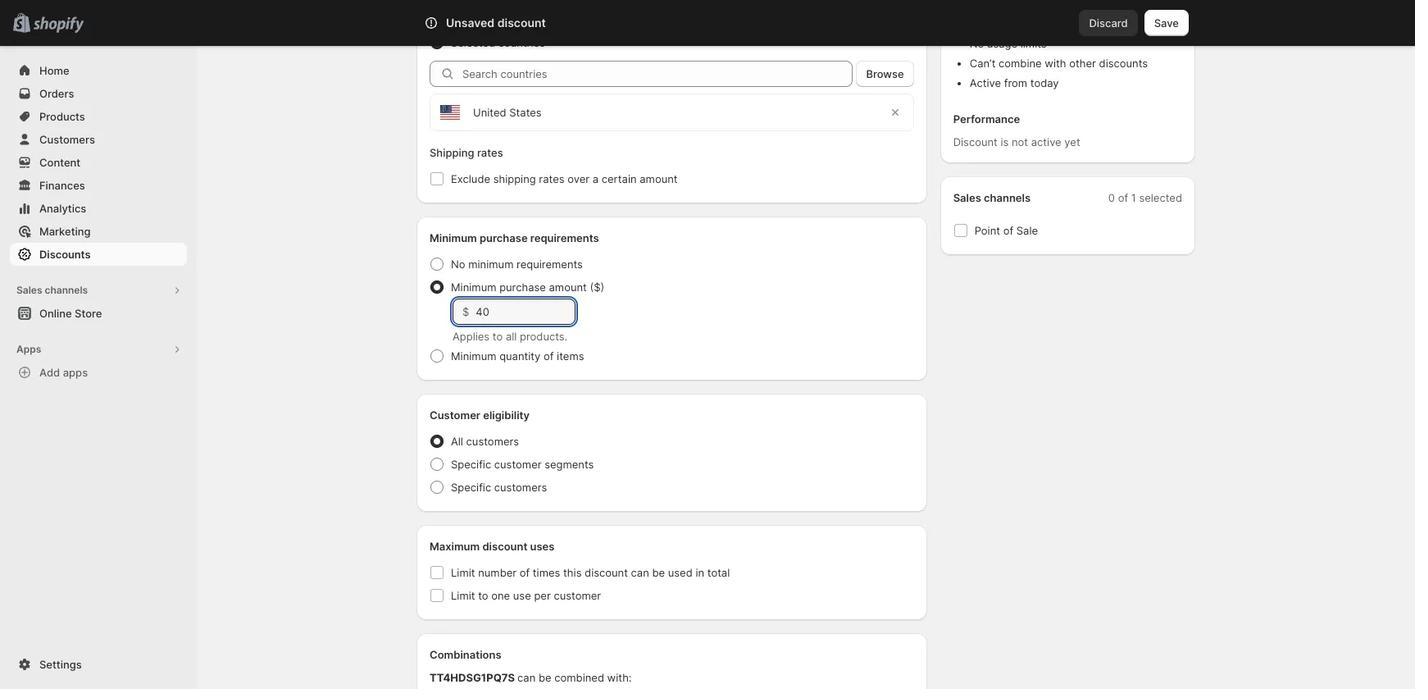 Task type: locate. For each thing, give the bounding box(es) containing it.
limit left "one"
[[451, 589, 475, 602]]

0 vertical spatial customers
[[466, 435, 519, 448]]

orders
[[39, 87, 74, 100]]

online store link
[[10, 302, 187, 325]]

customers for specific customers
[[495, 481, 547, 494]]

1 specific from the top
[[451, 458, 492, 471]]

1 horizontal spatial no
[[970, 37, 985, 50]]

0 horizontal spatial be
[[539, 671, 552, 684]]

limits
[[1021, 37, 1047, 50]]

combinations
[[430, 648, 502, 661]]

1 vertical spatial countries
[[499, 36, 545, 49]]

use
[[513, 589, 531, 602]]

home link
[[10, 59, 187, 82]]

rates left the over
[[539, 172, 565, 185]]

purchase down no minimum requirements
[[500, 281, 546, 294]]

of
[[1119, 191, 1129, 204], [1004, 224, 1014, 237], [544, 349, 554, 363], [520, 566, 530, 579]]

channels up "online store"
[[45, 284, 88, 296]]

customer down the this
[[554, 589, 601, 602]]

0 vertical spatial specific
[[451, 458, 492, 471]]

0 vertical spatial be
[[653, 566, 665, 579]]

0 vertical spatial sales channels
[[954, 191, 1031, 204]]

sales inside button
[[16, 284, 42, 296]]

no up can't
[[970, 37, 985, 50]]

1 horizontal spatial customer
[[554, 589, 601, 602]]

0 horizontal spatial no
[[451, 258, 466, 271]]

limit down maximum
[[451, 566, 475, 579]]

discount for maximum
[[483, 540, 528, 553]]

products link
[[10, 105, 187, 128]]

limit
[[451, 566, 475, 579], [451, 589, 475, 602]]

discounts
[[39, 248, 91, 261]]

specific customer segments
[[451, 458, 594, 471]]

0 vertical spatial purchase
[[480, 231, 528, 244]]

0 vertical spatial to
[[493, 330, 503, 343]]

1 vertical spatial no
[[451, 258, 466, 271]]

discount right the this
[[585, 566, 628, 579]]

2 vertical spatial minimum
[[451, 349, 497, 363]]

0
[[1109, 191, 1116, 204]]

channels inside sales channels button
[[45, 284, 88, 296]]

in
[[696, 566, 705, 579]]

products
[[39, 110, 85, 123]]

other
[[1070, 57, 1097, 70]]

save
[[1155, 16, 1180, 30]]

0 vertical spatial requirements
[[531, 231, 599, 244]]

1 vertical spatial all
[[451, 435, 463, 448]]

unsaved discount
[[446, 16, 546, 30]]

no inside no usage limits can't combine with other discounts active from today
[[970, 37, 985, 50]]

orders link
[[10, 82, 187, 105]]

can left "used"
[[631, 566, 650, 579]]

no
[[970, 37, 985, 50], [451, 258, 466, 271]]

1 vertical spatial channels
[[45, 284, 88, 296]]

1 vertical spatial can
[[518, 671, 536, 684]]

all
[[451, 13, 463, 26], [451, 435, 463, 448]]

channels up point of sale
[[984, 191, 1031, 204]]

search button
[[470, 10, 946, 36]]

discounts link
[[10, 243, 187, 266]]

customer up specific customers
[[495, 458, 542, 471]]

minimum up minimum
[[430, 231, 477, 244]]

1 vertical spatial sales
[[16, 284, 42, 296]]

0 vertical spatial minimum
[[430, 231, 477, 244]]

amount left ($) on the top left of the page
[[549, 281, 587, 294]]

one
[[492, 589, 510, 602]]

Search countries text field
[[463, 61, 854, 87]]

minimum down 'applies'
[[451, 349, 497, 363]]

1 horizontal spatial can
[[631, 566, 650, 579]]

all for all countries
[[451, 13, 463, 26]]

to
[[493, 330, 503, 343], [478, 589, 489, 602]]

1 all from the top
[[451, 13, 463, 26]]

sales
[[954, 191, 982, 204], [16, 284, 42, 296]]

1 vertical spatial be
[[539, 671, 552, 684]]

amount
[[640, 172, 678, 185], [549, 281, 587, 294]]

2 all from the top
[[451, 435, 463, 448]]

of down products.
[[544, 349, 554, 363]]

rates
[[477, 146, 503, 159], [539, 172, 565, 185]]

1 horizontal spatial channels
[[984, 191, 1031, 204]]

per
[[534, 589, 551, 602]]

0 horizontal spatial to
[[478, 589, 489, 602]]

1 limit from the top
[[451, 566, 475, 579]]

combine
[[999, 57, 1042, 70]]

1 horizontal spatial amount
[[640, 172, 678, 185]]

discount up selected countries
[[498, 16, 546, 30]]

is
[[1001, 135, 1009, 148]]

eligibility
[[483, 409, 530, 422]]

to left "one"
[[478, 589, 489, 602]]

no left minimum
[[451, 258, 466, 271]]

point
[[975, 224, 1001, 237]]

1 vertical spatial specific
[[451, 481, 492, 494]]

states
[[510, 106, 542, 119]]

2 limit from the top
[[451, 589, 475, 602]]

customers down specific customer segments
[[495, 481, 547, 494]]

purchase up minimum
[[480, 231, 528, 244]]

apps
[[16, 343, 41, 355]]

minimum for minimum purchase requirements
[[430, 231, 477, 244]]

1 vertical spatial sales channels
[[16, 284, 88, 296]]

1 vertical spatial discount
[[483, 540, 528, 553]]

requirements up minimum purchase amount ($)
[[517, 258, 583, 271]]

to left all
[[493, 330, 503, 343]]

specific customers
[[451, 481, 547, 494]]

can left combined
[[518, 671, 536, 684]]

of left 'times'
[[520, 566, 530, 579]]

to for applies
[[493, 330, 503, 343]]

1 horizontal spatial sales
[[954, 191, 982, 204]]

0 vertical spatial no
[[970, 37, 985, 50]]

sales up online
[[16, 284, 42, 296]]

0 horizontal spatial rates
[[477, 146, 503, 159]]

countries up selected countries
[[466, 13, 513, 26]]

1 horizontal spatial to
[[493, 330, 503, 343]]

limit for limit to one use per customer
[[451, 589, 475, 602]]

2 vertical spatial discount
[[585, 566, 628, 579]]

1 vertical spatial customers
[[495, 481, 547, 494]]

0 vertical spatial discount
[[498, 16, 546, 30]]

all up selected
[[451, 13, 463, 26]]

1 vertical spatial requirements
[[517, 258, 583, 271]]

limit to one use per customer
[[451, 589, 601, 602]]

1 vertical spatial minimum
[[451, 281, 497, 294]]

purchase for amount
[[500, 281, 546, 294]]

0 vertical spatial all
[[451, 13, 463, 26]]

customers for all customers
[[466, 435, 519, 448]]

0 horizontal spatial sales
[[16, 284, 42, 296]]

segments
[[545, 458, 594, 471]]

0 horizontal spatial customer
[[495, 458, 542, 471]]

sales channels up online
[[16, 284, 88, 296]]

amount right the certain
[[640, 172, 678, 185]]

minimum quantity of items
[[451, 349, 585, 363]]

this
[[564, 566, 582, 579]]

all down customer
[[451, 435, 463, 448]]

customer
[[495, 458, 542, 471], [554, 589, 601, 602]]

discount
[[498, 16, 546, 30], [483, 540, 528, 553], [585, 566, 628, 579]]

countries for selected countries
[[499, 36, 545, 49]]

0 vertical spatial limit
[[451, 566, 475, 579]]

1 vertical spatial limit
[[451, 589, 475, 602]]

0 horizontal spatial sales channels
[[16, 284, 88, 296]]

0 vertical spatial customer
[[495, 458, 542, 471]]

requirements up no minimum requirements
[[531, 231, 599, 244]]

customers link
[[10, 128, 187, 151]]

minimum up $
[[451, 281, 497, 294]]

be left "used"
[[653, 566, 665, 579]]

rates up exclude
[[477, 146, 503, 159]]

home
[[39, 64, 69, 77]]

customers
[[466, 435, 519, 448], [495, 481, 547, 494]]

shipping rates
[[430, 146, 503, 159]]

1 vertical spatial amount
[[549, 281, 587, 294]]

1 horizontal spatial sales channels
[[954, 191, 1031, 204]]

of left sale
[[1004, 224, 1014, 237]]

discount up number
[[483, 540, 528, 553]]

uses
[[530, 540, 555, 553]]

be left combined
[[539, 671, 552, 684]]

minimum
[[469, 258, 514, 271]]

sales channels up point
[[954, 191, 1031, 204]]

2 specific from the top
[[451, 481, 492, 494]]

not
[[1012, 135, 1029, 148]]

1 vertical spatial to
[[478, 589, 489, 602]]

customers down customer eligibility
[[466, 435, 519, 448]]

0 vertical spatial channels
[[984, 191, 1031, 204]]

browse button
[[857, 61, 914, 87]]

add apps button
[[10, 361, 187, 384]]

countries down search
[[499, 36, 545, 49]]

sales up point
[[954, 191, 982, 204]]

search
[[497, 16, 532, 30]]

sales channels
[[954, 191, 1031, 204], [16, 284, 88, 296]]

sales channels inside button
[[16, 284, 88, 296]]

tt4hdsg1pq7s
[[430, 671, 515, 684]]

requirements
[[531, 231, 599, 244], [517, 258, 583, 271]]

minimum for minimum quantity of items
[[451, 349, 497, 363]]

number
[[478, 566, 517, 579]]

0 horizontal spatial can
[[518, 671, 536, 684]]

1 vertical spatial purchase
[[500, 281, 546, 294]]

with
[[1045, 57, 1067, 70]]

0 vertical spatial countries
[[466, 13, 513, 26]]

minimum purchase amount ($)
[[451, 281, 605, 294]]

1 vertical spatial rates
[[539, 172, 565, 185]]

0 horizontal spatial channels
[[45, 284, 88, 296]]



Task type: describe. For each thing, give the bounding box(es) containing it.
finances
[[39, 179, 85, 192]]

content
[[39, 156, 81, 169]]

add
[[39, 366, 60, 379]]

discounts
[[1100, 57, 1149, 70]]

total
[[708, 566, 730, 579]]

marketing
[[39, 225, 91, 238]]

a
[[593, 172, 599, 185]]

settings link
[[10, 653, 187, 676]]

save button
[[1145, 10, 1190, 36]]

from
[[1005, 76, 1028, 89]]

discount is not active yet
[[954, 135, 1081, 148]]

limit for limit number of times this discount can be used in total
[[451, 566, 475, 579]]

no for no usage limits can't combine with other discounts active from today
[[970, 37, 985, 50]]

countries for all countries
[[466, 13, 513, 26]]

content link
[[10, 151, 187, 174]]

minimum purchase requirements
[[430, 231, 599, 244]]

0 of 1 selected
[[1109, 191, 1183, 204]]

requirements for minimum purchase requirements
[[531, 231, 599, 244]]

point of sale
[[975, 224, 1039, 237]]

yet
[[1065, 135, 1081, 148]]

with:
[[608, 671, 632, 684]]

shopify image
[[33, 17, 84, 33]]

active
[[1032, 135, 1062, 148]]

unsaved
[[446, 16, 495, 30]]

usage
[[988, 37, 1018, 50]]

maximum
[[430, 540, 480, 553]]

exclude shipping rates over a certain amount
[[451, 172, 678, 185]]

exclude
[[451, 172, 491, 185]]

times
[[533, 566, 561, 579]]

shipping
[[430, 146, 475, 159]]

active
[[970, 76, 1002, 89]]

performance
[[954, 112, 1021, 126]]

tt4hdsg1pq7s can be combined with:
[[430, 671, 632, 684]]

all
[[506, 330, 517, 343]]

0 vertical spatial sales
[[954, 191, 982, 204]]

all countries
[[451, 13, 513, 26]]

settings
[[39, 658, 82, 671]]

1 horizontal spatial be
[[653, 566, 665, 579]]

analytics link
[[10, 197, 187, 220]]

purchase for requirements
[[480, 231, 528, 244]]

applies to all products.
[[453, 330, 568, 343]]

requirements for no minimum requirements
[[517, 258, 583, 271]]

minimum for minimum purchase amount ($)
[[451, 281, 497, 294]]

united
[[473, 106, 507, 119]]

selected countries
[[451, 36, 545, 49]]

discount for unsaved
[[498, 16, 546, 30]]

1
[[1132, 191, 1137, 204]]

used
[[668, 566, 693, 579]]

quantity
[[500, 349, 541, 363]]

apps button
[[10, 338, 187, 361]]

0 horizontal spatial amount
[[549, 281, 587, 294]]

no usage limits can't combine with other discounts active from today
[[970, 37, 1149, 89]]

apps
[[63, 366, 88, 379]]

0 vertical spatial amount
[[640, 172, 678, 185]]

$
[[463, 305, 469, 318]]

of left 1
[[1119, 191, 1129, 204]]

over
[[568, 172, 590, 185]]

all customers
[[451, 435, 519, 448]]

1 horizontal spatial rates
[[539, 172, 565, 185]]

discount
[[954, 135, 998, 148]]

add apps
[[39, 366, 88, 379]]

1 vertical spatial customer
[[554, 589, 601, 602]]

specific for specific customers
[[451, 481, 492, 494]]

items
[[557, 349, 585, 363]]

finances link
[[10, 174, 187, 197]]

0 vertical spatial rates
[[477, 146, 503, 159]]

$ text field
[[476, 299, 576, 325]]

analytics
[[39, 202, 86, 215]]

all for all customers
[[451, 435, 463, 448]]

shipping
[[494, 172, 536, 185]]

selected
[[1140, 191, 1183, 204]]

sales channels button
[[10, 279, 187, 302]]

($)
[[590, 281, 605, 294]]

discard button
[[1080, 10, 1138, 36]]

specific for specific customer segments
[[451, 458, 492, 471]]

no minimum requirements
[[451, 258, 583, 271]]

limit number of times this discount can be used in total
[[451, 566, 730, 579]]

customer eligibility
[[430, 409, 530, 422]]

today
[[1031, 76, 1060, 89]]

marketing link
[[10, 220, 187, 243]]

sale
[[1017, 224, 1039, 237]]

browse
[[867, 67, 905, 80]]

no for no minimum requirements
[[451, 258, 466, 271]]

combined
[[555, 671, 605, 684]]

to for limit
[[478, 589, 489, 602]]

applies
[[453, 330, 490, 343]]

store
[[75, 307, 102, 320]]

customer
[[430, 409, 481, 422]]

certain
[[602, 172, 637, 185]]

products.
[[520, 330, 568, 343]]

customers
[[39, 133, 95, 146]]

0 vertical spatial can
[[631, 566, 650, 579]]

online store
[[39, 307, 102, 320]]



Task type: vqa. For each thing, say whether or not it's contained in the screenshot.
items
yes



